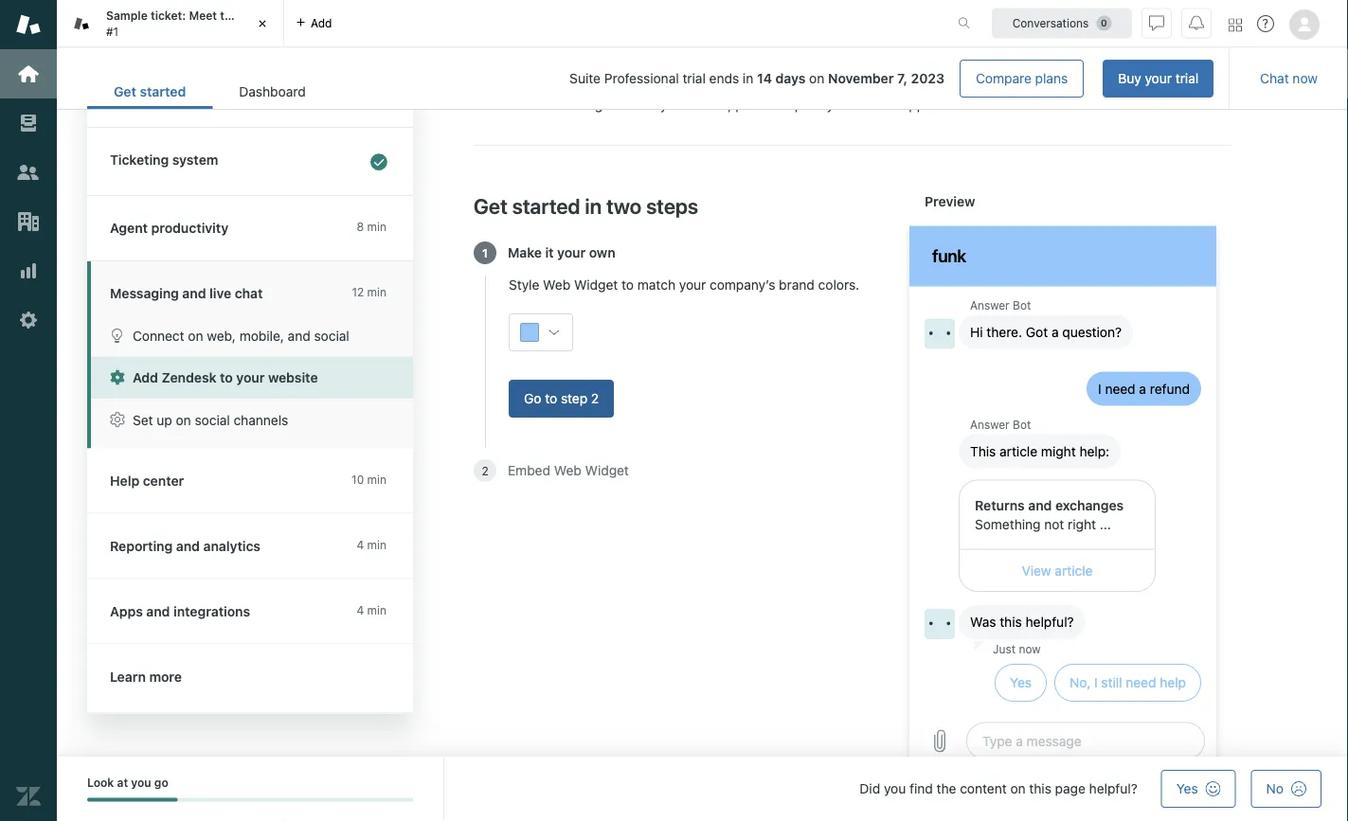 Task type: describe. For each thing, give the bounding box(es) containing it.
ticket:
[[151, 9, 186, 22]]

ticketing system
[[110, 152, 218, 168]]

10 min
[[352, 473, 387, 486]]

analytics
[[203, 538, 261, 554]]

help
[[1160, 675, 1187, 691]]

conversations
[[677, 79, 762, 94]]

2 answer from the top
[[970, 418, 1010, 432]]

productivity
[[151, 220, 229, 236]]

this inside get started in two steps region
[[1000, 615, 1022, 630]]

step
[[561, 391, 588, 406]]

to up channels.
[[994, 79, 1007, 94]]

organizations image
[[16, 209, 41, 234]]

Type a message text field
[[967, 722, 1205, 760]]

find
[[910, 781, 933, 797]]

returns
[[975, 497, 1025, 513]]

zendesk support image
[[16, 12, 41, 37]]

now for chat now
[[1293, 71, 1318, 86]]

connect on web, mobile, and social
[[133, 328, 349, 344]]

tab containing sample ticket: meet the ticket
[[57, 0, 284, 47]]

preview
[[925, 194, 975, 209]]

learn
[[110, 669, 146, 685]]

1
[[482, 246, 488, 259]]

suite professional trial ends in 14 days on november 7, 2023
[[570, 71, 945, 86]]

...
[[1100, 516, 1111, 532]]

was this helpful?
[[970, 615, 1074, 630]]

your inside button
[[1145, 71, 1172, 86]]

section containing compare plans
[[348, 60, 1214, 98]]

style
[[509, 277, 540, 293]]

help:
[[1080, 443, 1110, 459]]

2 inside button
[[591, 391, 599, 406]]

compare
[[976, 71, 1032, 86]]

look at you go
[[87, 777, 168, 790]]

#1
[[106, 25, 119, 38]]

set up on social channels
[[133, 412, 288, 428]]

messaging
[[110, 286, 179, 301]]

now for just now
[[1019, 642, 1041, 656]]

exchanges
[[1056, 497, 1124, 513]]

yes button for no
[[1162, 770, 1236, 808]]

your right it
[[557, 245, 586, 260]]

your right suit
[[660, 97, 687, 113]]

right
[[1068, 516, 1097, 532]]

refund
[[1150, 381, 1190, 396]]

yes for no
[[1177, 781, 1198, 797]]

set up on social channels button
[[91, 399, 413, 441]]

your up channels.
[[1010, 79, 1037, 94]]

main element
[[0, 0, 57, 822]]

there.
[[987, 324, 1023, 340]]

notifications image
[[1189, 16, 1205, 31]]

was
[[970, 615, 996, 630]]

0 vertical spatial in
[[743, 71, 754, 86]]

get for get started
[[114, 84, 136, 100]]

avatar image for was
[[925, 609, 955, 640]]

no, i still need help button
[[1055, 664, 1202, 702]]

seamless
[[789, 79, 846, 94]]

go to step 2
[[524, 391, 599, 406]]

your inside button
[[236, 370, 265, 386]]

web for embed
[[554, 463, 582, 478]]

own
[[589, 245, 616, 260]]

upload file image
[[929, 730, 951, 753]]

match
[[638, 277, 676, 293]]

social inside connect on web, mobile, and social button
[[314, 328, 349, 344]]

helpful? inside get started in two steps region
[[1026, 615, 1074, 630]]

4 min for integrations
[[357, 604, 387, 617]]

4 for apps and integrations
[[357, 604, 364, 617]]

1 horizontal spatial i
[[1098, 381, 1102, 396]]

2 answer bot from the top
[[970, 418, 1031, 432]]

at
[[117, 777, 128, 790]]

need inside button
[[1126, 675, 1157, 691]]

10
[[352, 473, 364, 486]]

dashboard tab
[[213, 74, 332, 109]]

close image
[[253, 14, 272, 33]]

hi
[[970, 324, 983, 340]]

channels
[[234, 412, 288, 428]]

messaging and live chat
[[110, 286, 263, 301]]

2023
[[911, 71, 945, 86]]

november
[[828, 71, 894, 86]]

your right match
[[679, 277, 706, 293]]

get started in two steps region
[[474, 77, 1232, 772]]

to left suit
[[619, 97, 631, 113]]

add inside real-time and ongoing customer conversations are seamless when you add zendesk to your website. after setup, further customize web widget to suit your needs, plus set up for your mobile apps and social channels.
[[911, 79, 934, 94]]

and right apps at the top of page
[[936, 97, 958, 113]]

center
[[143, 473, 184, 489]]

view
[[1022, 563, 1052, 578]]

footer containing did you find the content on this page helpful?
[[57, 757, 1349, 822]]

reporting and analytics
[[110, 538, 261, 554]]

zendesk inside real-time and ongoing customer conversations are seamless when you add zendesk to your website. after setup, further customize web widget to suit your needs, plus set up for your mobile apps and social channels.
[[938, 79, 991, 94]]

avatar image for hi
[[925, 319, 955, 349]]

1 answer bot from the top
[[970, 299, 1031, 312]]

conversations
[[1013, 17, 1089, 30]]

website
[[268, 370, 318, 386]]

after
[[1096, 79, 1126, 94]]

mobile,
[[239, 328, 284, 344]]

go to step 2 button
[[509, 380, 614, 418]]

it
[[545, 245, 554, 260]]

needs,
[[691, 97, 732, 113]]

on right set
[[176, 412, 191, 428]]

8 min
[[357, 220, 387, 234]]

content
[[960, 781, 1007, 797]]

2 bot from the top
[[1013, 418, 1031, 432]]

did
[[860, 781, 881, 797]]

customer
[[616, 79, 673, 94]]

two
[[607, 193, 642, 218]]

1 bot from the top
[[1013, 299, 1031, 312]]

customers image
[[16, 160, 41, 185]]

zendesk image
[[16, 785, 41, 809]]

web,
[[207, 328, 236, 344]]

sample ticket: meet the ticket #1
[[106, 9, 273, 38]]

12 min
[[352, 286, 387, 299]]

not
[[1045, 516, 1065, 532]]

for
[[806, 97, 823, 113]]

might
[[1041, 443, 1076, 459]]

started for get started
[[140, 84, 186, 100]]

trial for your
[[1176, 71, 1199, 86]]

to inside button
[[220, 370, 233, 386]]

add button
[[284, 0, 344, 46]]

when
[[849, 79, 882, 94]]

look
[[87, 777, 114, 790]]

min for messaging and live chat
[[367, 286, 387, 299]]

1 vertical spatial a
[[1140, 381, 1147, 396]]

website.
[[1041, 79, 1092, 94]]

and inside returns and exchanges something not right ...
[[1029, 497, 1052, 513]]

i need a refund
[[1098, 381, 1190, 396]]

help
[[110, 473, 139, 489]]

chat now button
[[1245, 60, 1333, 98]]

min for apps and integrations
[[367, 604, 387, 617]]

integrations
[[173, 604, 250, 619]]

sample
[[106, 9, 148, 22]]

returns and exchanges something not right ...
[[975, 497, 1124, 532]]

this inside footer
[[1030, 781, 1052, 797]]

get started image
[[16, 62, 41, 86]]

suite
[[570, 71, 601, 86]]

further
[[1171, 79, 1213, 94]]

help center
[[110, 473, 184, 489]]



Task type: vqa. For each thing, say whether or not it's contained in the screenshot.
the rightmost funky
no



Task type: locate. For each thing, give the bounding box(es) containing it.
add zendesk to your website button
[[91, 357, 413, 399]]

answer bot up this
[[970, 418, 1031, 432]]

on right content
[[1011, 781, 1026, 797]]

0 vertical spatial 2
[[591, 391, 599, 406]]

0 horizontal spatial a
[[1052, 324, 1059, 340]]

add up apps at the top of page
[[911, 79, 934, 94]]

chat now
[[1261, 71, 1318, 86]]

1 horizontal spatial a
[[1140, 381, 1147, 396]]

social inside the set up on social channels button
[[195, 412, 230, 428]]

add inside popup button
[[311, 17, 332, 30]]

log containing hi there. got a question?
[[910, 287, 1217, 706]]

0 vertical spatial this
[[1000, 615, 1022, 630]]

real-time and ongoing customer conversations are seamless when you add zendesk to your website. after setup, further customize web widget to suit your needs, plus set up for your mobile apps and social channels.
[[474, 79, 1213, 113]]

5 min from the top
[[367, 604, 387, 617]]

to
[[994, 79, 1007, 94], [619, 97, 631, 113], [622, 277, 634, 293], [220, 370, 233, 386], [545, 391, 557, 406]]

make it your own
[[508, 245, 616, 260]]

1 horizontal spatial yes button
[[1162, 770, 1236, 808]]

reporting image
[[16, 259, 41, 283]]

widget right embed
[[585, 463, 629, 478]]

in left 14
[[743, 71, 754, 86]]

brand
[[779, 277, 815, 293]]

get up 1
[[474, 193, 508, 218]]

live
[[210, 286, 231, 301]]

0 horizontal spatial article
[[1000, 443, 1038, 459]]

2 4 min from the top
[[357, 604, 387, 617]]

now
[[1293, 71, 1318, 86], [1019, 642, 1041, 656]]

web right embed
[[554, 463, 582, 478]]

0 horizontal spatial the
[[220, 9, 238, 22]]

1 answer from the top
[[970, 299, 1010, 312]]

1 vertical spatial answer
[[970, 418, 1010, 432]]

social inside real-time and ongoing customer conversations are seamless when you add zendesk to your website. after setup, further customize web widget to suit your needs, plus set up for your mobile apps and social channels.
[[962, 97, 997, 113]]

2 vertical spatial widget
[[585, 463, 629, 478]]

i down question?
[[1098, 381, 1102, 396]]

7,
[[897, 71, 908, 86]]

avatar image left was
[[925, 609, 955, 640]]

helpful? up just now at the right
[[1026, 615, 1074, 630]]

set
[[133, 412, 153, 428]]

button displays agent's chat status as invisible. image
[[1150, 16, 1165, 31]]

min for help center
[[367, 473, 387, 486]]

yes for no, i still need help
[[1010, 675, 1032, 691]]

0 horizontal spatial get
[[114, 84, 136, 100]]

avatar image
[[925, 319, 955, 349], [925, 609, 955, 640]]

1 vertical spatial helpful?
[[1090, 781, 1138, 797]]

0 vertical spatial article
[[1000, 443, 1038, 459]]

trial
[[1176, 71, 1199, 86], [683, 71, 706, 86]]

0 vertical spatial i
[[1098, 381, 1102, 396]]

time
[[506, 79, 533, 94]]

0 vertical spatial bot
[[1013, 299, 1031, 312]]

2 min from the top
[[367, 286, 387, 299]]

the inside footer
[[937, 781, 957, 797]]

get started in two steps
[[474, 193, 699, 218]]

dashboard
[[239, 84, 306, 100]]

0 vertical spatial get
[[114, 84, 136, 100]]

a right got
[[1052, 324, 1059, 340]]

trial for professional
[[683, 71, 706, 86]]

just
[[993, 642, 1016, 656]]

article for view
[[1055, 563, 1093, 578]]

0 vertical spatial answer
[[970, 299, 1010, 312]]

0 vertical spatial yes button
[[995, 664, 1047, 702]]

0 vertical spatial need
[[1105, 381, 1136, 396]]

2 vertical spatial social
[[195, 412, 230, 428]]

4 min for analytics
[[357, 538, 387, 552]]

got
[[1026, 324, 1048, 340]]

1 vertical spatial the
[[937, 781, 957, 797]]

buy your trial button
[[1103, 60, 1214, 98]]

1 vertical spatial now
[[1019, 642, 1041, 656]]

view article
[[1022, 563, 1093, 578]]

widget
[[571, 97, 615, 113], [574, 277, 618, 293], [585, 463, 629, 478]]

0 vertical spatial avatar image
[[925, 319, 955, 349]]

1 vertical spatial in
[[585, 193, 602, 218]]

web down ongoing
[[540, 97, 568, 113]]

0 vertical spatial now
[[1293, 71, 1318, 86]]

the right meet
[[220, 9, 238, 22]]

1 vertical spatial social
[[314, 328, 349, 344]]

1 vertical spatial this
[[1030, 781, 1052, 797]]

1 horizontal spatial yes
[[1177, 781, 1198, 797]]

widget inside real-time and ongoing customer conversations are seamless when you add zendesk to your website. after setup, further customize web widget to suit your needs, plus set up for your mobile apps and social channels.
[[571, 97, 615, 113]]

channels.
[[1001, 97, 1059, 113]]

1 avatar image from the top
[[925, 319, 955, 349]]

i inside button
[[1095, 675, 1098, 691]]

go
[[524, 391, 542, 406]]

2 right step
[[591, 391, 599, 406]]

1 vertical spatial add
[[911, 79, 934, 94]]

progress-bar progress bar
[[87, 798, 413, 802]]

trial right setup,
[[1176, 71, 1199, 86]]

apps and integrations
[[110, 604, 250, 619]]

avatar image left hi
[[925, 319, 955, 349]]

started inside get started in two steps region
[[512, 193, 581, 218]]

1 horizontal spatial 2
[[591, 391, 599, 406]]

progress bar image
[[87, 798, 178, 802]]

to inside button
[[545, 391, 557, 406]]

your down connect on web, mobile, and social button
[[236, 370, 265, 386]]

0 horizontal spatial this
[[1000, 615, 1022, 630]]

1 4 from the top
[[357, 538, 364, 552]]

apps
[[902, 97, 932, 113]]

min inside "messaging and live chat" heading
[[367, 286, 387, 299]]

get
[[114, 84, 136, 100], [474, 193, 508, 218]]

social down add zendesk to your website
[[195, 412, 230, 428]]

your right for
[[827, 97, 854, 113]]

widget down own
[[574, 277, 618, 293]]

1 vertical spatial yes button
[[1162, 770, 1236, 808]]

0 horizontal spatial started
[[140, 84, 186, 100]]

bot up the this article might help:
[[1013, 418, 1031, 432]]

get down #1
[[114, 84, 136, 100]]

get started
[[114, 84, 186, 100]]

2 trial from the left
[[683, 71, 706, 86]]

customize
[[474, 97, 537, 113]]

tab
[[57, 0, 284, 47]]

yes button down just now at the right
[[995, 664, 1047, 702]]

answer up hi
[[970, 299, 1010, 312]]

helpful? right page
[[1090, 781, 1138, 797]]

bot up got
[[1013, 299, 1031, 312]]

1 horizontal spatial now
[[1293, 71, 1318, 86]]

1 horizontal spatial this
[[1030, 781, 1052, 797]]

ends
[[709, 71, 739, 86]]

social up website
[[314, 328, 349, 344]]

answer bot up there.
[[970, 299, 1031, 312]]

0 horizontal spatial in
[[585, 193, 602, 218]]

and right time
[[536, 79, 559, 94]]

yes left no
[[1177, 781, 1198, 797]]

started up ticketing system
[[140, 84, 186, 100]]

need left 'refund'
[[1105, 381, 1136, 396]]

web inside real-time and ongoing customer conversations are seamless when you add zendesk to your website. after setup, further customize web widget to suit your needs, plus set up for your mobile apps and social channels.
[[540, 97, 568, 113]]

and left live
[[182, 286, 206, 301]]

in inside region
[[585, 193, 602, 218]]

article right view at the right bottom of the page
[[1055, 563, 1093, 578]]

up left for
[[787, 97, 803, 113]]

now inside log
[[1019, 642, 1041, 656]]

0 horizontal spatial 2
[[482, 464, 489, 477]]

2 left embed
[[482, 464, 489, 477]]

company's
[[710, 277, 776, 293]]

answer bot
[[970, 299, 1031, 312], [970, 418, 1031, 432]]

section
[[348, 60, 1214, 98]]

are
[[766, 79, 785, 94]]

up inside button
[[157, 412, 172, 428]]

1 horizontal spatial the
[[937, 781, 957, 797]]

learn more button
[[87, 645, 409, 709]]

log
[[910, 287, 1217, 706]]

agent
[[110, 220, 148, 236]]

1 vertical spatial web
[[543, 277, 571, 293]]

1 vertical spatial widget
[[574, 277, 618, 293]]

the inside sample ticket: meet the ticket #1
[[220, 9, 238, 22]]

answer up this
[[970, 418, 1010, 432]]

you right the did
[[884, 781, 906, 797]]

admin image
[[16, 308, 41, 333]]

buy your trial
[[1118, 71, 1199, 86]]

1 trial from the left
[[1176, 71, 1199, 86]]

0 horizontal spatial social
[[195, 412, 230, 428]]

to down web,
[[220, 370, 233, 386]]

no button
[[1252, 770, 1322, 808]]

you inside real-time and ongoing customer conversations are seamless when you add zendesk to your website. after setup, further customize web widget to suit your needs, plus set up for your mobile apps and social channels.
[[886, 79, 908, 94]]

i
[[1098, 381, 1102, 396], [1095, 675, 1098, 691]]

social
[[962, 97, 997, 113], [314, 328, 349, 344], [195, 412, 230, 428]]

ticketing system button
[[87, 128, 409, 195]]

and inside heading
[[182, 286, 206, 301]]

1 horizontal spatial up
[[787, 97, 803, 113]]

get for get started in two steps
[[474, 193, 508, 218]]

0 vertical spatial up
[[787, 97, 803, 113]]

page
[[1055, 781, 1086, 797]]

1 horizontal spatial add
[[911, 79, 934, 94]]

log inside get started in two steps region
[[910, 287, 1217, 706]]

this left page
[[1030, 781, 1052, 797]]

0 horizontal spatial up
[[157, 412, 172, 428]]

8
[[357, 220, 364, 234]]

trial left ends
[[683, 71, 706, 86]]

returns and exchanges element
[[959, 480, 1156, 592]]

still
[[1102, 675, 1123, 691]]

1 horizontal spatial get
[[474, 193, 508, 218]]

started for get started in two steps
[[512, 193, 581, 218]]

funk
[[933, 246, 966, 266]]

helpful? inside footer
[[1090, 781, 1138, 797]]

buy
[[1118, 71, 1142, 86]]

0 horizontal spatial i
[[1095, 675, 1098, 691]]

on inside footer
[[1011, 781, 1026, 797]]

0 horizontal spatial now
[[1019, 642, 1041, 656]]

no
[[1267, 781, 1284, 797]]

and right apps
[[146, 604, 170, 619]]

1 vertical spatial bot
[[1013, 418, 1031, 432]]

this up just now at the right
[[1000, 615, 1022, 630]]

need right the still
[[1126, 675, 1157, 691]]

1 vertical spatial yes
[[1177, 781, 1198, 797]]

tab list
[[87, 74, 332, 109]]

apps
[[110, 604, 143, 619]]

1 vertical spatial need
[[1126, 675, 1157, 691]]

meet
[[189, 9, 217, 22]]

to right go
[[545, 391, 557, 406]]

up right set
[[157, 412, 172, 428]]

the for ticket
[[220, 9, 238, 22]]

1 horizontal spatial zendesk
[[938, 79, 991, 94]]

article right this
[[1000, 443, 1038, 459]]

0 vertical spatial 4 min
[[357, 538, 387, 552]]

and right the mobile,
[[288, 328, 311, 344]]

get inside region
[[474, 193, 508, 218]]

zendesk inside button
[[162, 370, 217, 386]]

1 horizontal spatial started
[[512, 193, 581, 218]]

0 vertical spatial web
[[540, 97, 568, 113]]

yes button
[[995, 664, 1047, 702], [1162, 770, 1236, 808]]

social down the compare
[[962, 97, 997, 113]]

now right "just"
[[1019, 642, 1041, 656]]

1 vertical spatial zendesk
[[162, 370, 217, 386]]

4 for reporting and analytics
[[357, 538, 364, 552]]

yes button for no, i still need help
[[995, 664, 1047, 702]]

get help image
[[1258, 15, 1275, 32]]

you right at
[[131, 777, 151, 790]]

embed
[[508, 463, 551, 478]]

0 vertical spatial zendesk
[[938, 79, 991, 94]]

now inside button
[[1293, 71, 1318, 86]]

0 horizontal spatial yes button
[[995, 664, 1047, 702]]

views image
[[16, 111, 41, 136]]

real-
[[474, 79, 506, 94]]

1 vertical spatial avatar image
[[925, 609, 955, 640]]

yes button left no
[[1162, 770, 1236, 808]]

learn more
[[110, 669, 182, 685]]

the right find
[[937, 781, 957, 797]]

plans
[[1035, 71, 1068, 86]]

1 horizontal spatial helpful?
[[1090, 781, 1138, 797]]

2 vertical spatial web
[[554, 463, 582, 478]]

and up not
[[1029, 497, 1052, 513]]

on left web,
[[188, 328, 203, 344]]

did you find the content on this page helpful?
[[860, 781, 1138, 797]]

1 vertical spatial 4 min
[[357, 604, 387, 617]]

4 min from the top
[[367, 538, 387, 552]]

1 horizontal spatial trial
[[1176, 71, 1199, 86]]

system
[[172, 152, 218, 168]]

1 vertical spatial started
[[512, 193, 581, 218]]

web
[[540, 97, 568, 113], [543, 277, 571, 293], [554, 463, 582, 478]]

a
[[1052, 324, 1059, 340], [1140, 381, 1147, 396]]

tabs tab list
[[57, 0, 938, 47]]

question?
[[1063, 324, 1122, 340]]

reporting
[[110, 538, 173, 554]]

view article link
[[959, 550, 1156, 592]]

1 4 min from the top
[[357, 538, 387, 552]]

2 horizontal spatial social
[[962, 97, 997, 113]]

1 vertical spatial 2
[[482, 464, 489, 477]]

0 vertical spatial yes
[[1010, 675, 1032, 691]]

article inside returns and exchanges element
[[1055, 563, 1093, 578]]

web down make it your own
[[543, 277, 571, 293]]

steps
[[646, 193, 699, 218]]

min for agent productivity
[[367, 220, 387, 234]]

0 horizontal spatial yes
[[1010, 675, 1032, 691]]

0 horizontal spatial helpful?
[[1026, 615, 1074, 630]]

in left two
[[585, 193, 602, 218]]

to left match
[[622, 277, 634, 293]]

add right close image
[[311, 17, 332, 30]]

web for style
[[543, 277, 571, 293]]

zendesk products image
[[1229, 18, 1242, 32]]

article for this
[[1000, 443, 1038, 459]]

1 vertical spatial article
[[1055, 563, 1093, 578]]

yes down just now at the right
[[1010, 675, 1032, 691]]

and
[[536, 79, 559, 94], [936, 97, 958, 113], [182, 286, 206, 301], [288, 328, 311, 344], [1029, 497, 1052, 513], [176, 538, 200, 554], [146, 604, 170, 619]]

up inside real-time and ongoing customer conversations are seamless when you add zendesk to your website. after setup, further customize web widget to suit your needs, plus set up for your mobile apps and social channels.
[[787, 97, 803, 113]]

this
[[970, 443, 996, 459]]

you up mobile
[[886, 79, 908, 94]]

1 horizontal spatial social
[[314, 328, 349, 344]]

0 vertical spatial 4
[[357, 538, 364, 552]]

yes inside get started in two steps region
[[1010, 675, 1032, 691]]

and inside button
[[288, 328, 311, 344]]

add zendesk to your website
[[133, 370, 318, 386]]

and left analytics
[[176, 538, 200, 554]]

tab list containing get started
[[87, 74, 332, 109]]

bot
[[1013, 299, 1031, 312], [1013, 418, 1031, 432]]

plus
[[736, 97, 761, 113]]

ongoing
[[562, 79, 612, 94]]

set
[[765, 97, 784, 113]]

min for reporting and analytics
[[367, 538, 387, 552]]

1 vertical spatial get
[[474, 193, 508, 218]]

0 horizontal spatial zendesk
[[162, 370, 217, 386]]

ticketing
[[110, 152, 169, 168]]

0 vertical spatial social
[[962, 97, 997, 113]]

1 vertical spatial i
[[1095, 675, 1098, 691]]

compare plans button
[[960, 60, 1084, 98]]

1 min from the top
[[367, 220, 387, 234]]

now right chat
[[1293, 71, 1318, 86]]

the for content
[[937, 781, 957, 797]]

widget for embed
[[585, 463, 629, 478]]

on right days
[[809, 71, 825, 86]]

this article might help:
[[970, 443, 1110, 459]]

2 4 from the top
[[357, 604, 364, 617]]

0 vertical spatial started
[[140, 84, 186, 100]]

widget down ongoing
[[571, 97, 615, 113]]

0 vertical spatial helpful?
[[1026, 615, 1074, 630]]

1 horizontal spatial in
[[743, 71, 754, 86]]

trial inside button
[[1176, 71, 1199, 86]]

yes
[[1010, 675, 1032, 691], [1177, 781, 1198, 797]]

a left 'refund'
[[1140, 381, 1147, 396]]

1 vertical spatial 4
[[357, 604, 364, 617]]

2 avatar image from the top
[[925, 609, 955, 640]]

widget for style
[[574, 277, 618, 293]]

i left the still
[[1095, 675, 1098, 691]]

1 vertical spatial answer bot
[[970, 418, 1031, 432]]

your right buy
[[1145, 71, 1172, 86]]

1 vertical spatial up
[[157, 412, 172, 428]]

1 horizontal spatial article
[[1055, 563, 1093, 578]]

3 min from the top
[[367, 473, 387, 486]]

0 horizontal spatial add
[[311, 17, 332, 30]]

footer
[[57, 757, 1349, 822]]

0 vertical spatial widget
[[571, 97, 615, 113]]

0 vertical spatial the
[[220, 9, 238, 22]]

get inside 'tab list'
[[114, 84, 136, 100]]

ticket
[[241, 9, 273, 22]]

started up it
[[512, 193, 581, 218]]

messaging and live chat heading
[[87, 262, 413, 315]]

0 horizontal spatial trial
[[683, 71, 706, 86]]

2
[[591, 391, 599, 406], [482, 464, 489, 477]]

November 7, 2023 text field
[[828, 71, 945, 86]]

0 vertical spatial add
[[311, 17, 332, 30]]

mobile
[[858, 97, 898, 113]]

0 vertical spatial answer bot
[[970, 299, 1031, 312]]

0 vertical spatial a
[[1052, 324, 1059, 340]]

professional
[[604, 71, 679, 86]]



